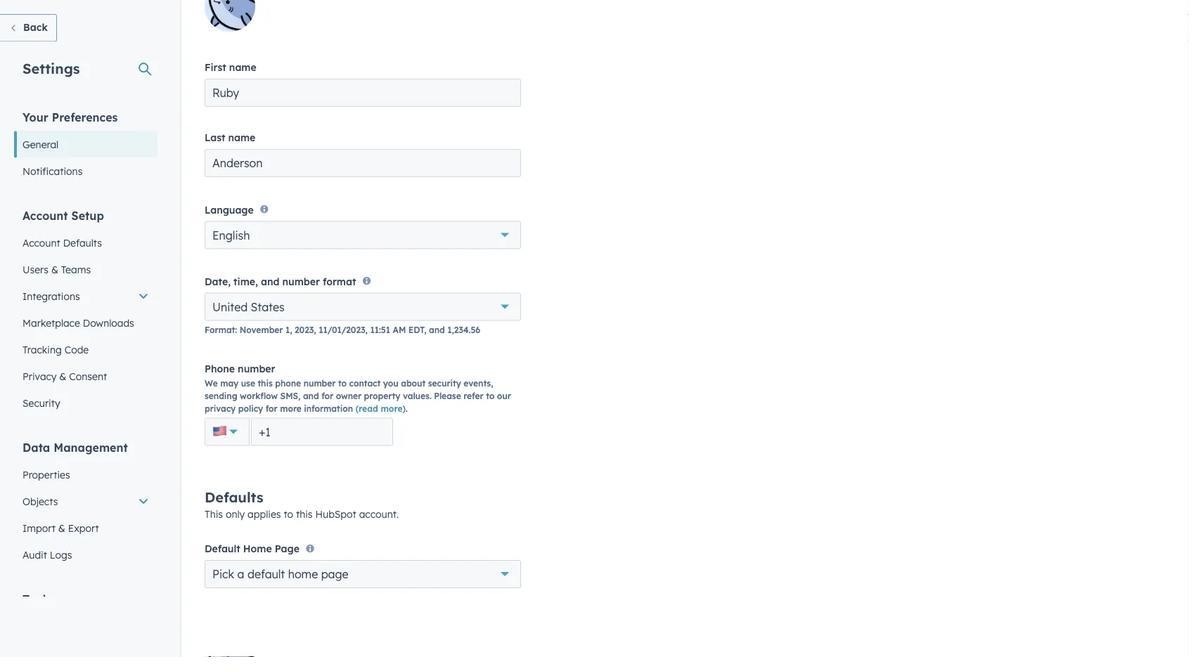 Task type: describe. For each thing, give the bounding box(es) containing it.
notifications link
[[14, 158, 158, 185]]

sending
[[205, 391, 237, 402]]

privacy
[[205, 404, 236, 414]]

logs
[[50, 549, 72, 561]]

phone
[[275, 378, 301, 389]]

your preferences
[[23, 110, 118, 124]]

2 horizontal spatial to
[[486, 391, 495, 402]]

🇺🇸
[[212, 422, 226, 440]]

last name
[[205, 132, 256, 144]]

use
[[241, 378, 255, 389]]

properties
[[23, 469, 70, 481]]

format
[[323, 275, 356, 288]]

(read more) .
[[356, 404, 408, 414]]

downloads
[[83, 317, 134, 329]]

account setup
[[23, 209, 104, 223]]

account defaults
[[23, 237, 102, 249]]

states
[[251, 300, 285, 314]]

format
[[205, 325, 235, 336]]

preferences
[[52, 110, 118, 124]]

format : november 1, 2023 , 11/01/2023 , 11:51 am edt , and 1,234.56
[[205, 325, 480, 336]]

privacy & consent link
[[14, 363, 158, 390]]

please
[[434, 391, 461, 402]]

audit logs link
[[14, 542, 158, 569]]

:
[[235, 325, 237, 336]]

we
[[205, 378, 218, 389]]

management
[[54, 441, 128, 455]]

1 , from the left
[[314, 325, 316, 336]]

objects button
[[14, 488, 158, 515]]

your
[[23, 110, 48, 124]]

0 vertical spatial for
[[321, 391, 333, 402]]

last
[[205, 132, 225, 144]]

you
[[383, 378, 399, 389]]

information
[[304, 404, 353, 414]]

account defaults link
[[14, 230, 158, 256]]

values.
[[403, 391, 432, 402]]

properties link
[[14, 462, 158, 488]]

11/01/2023
[[319, 325, 365, 336]]

consent
[[69, 370, 107, 383]]

settings
[[23, 59, 80, 77]]

users & teams
[[23, 263, 91, 276]]

we may use this phone number to contact you about security events, sending workflow sms, and for owner property values. please refer to our privacy policy for more information
[[205, 378, 511, 414]]

0 horizontal spatial for
[[266, 404, 278, 414]]

marketplace downloads
[[23, 317, 134, 329]]

marketplace downloads link
[[14, 310, 158, 337]]

integrations
[[23, 290, 80, 302]]

account.
[[359, 508, 399, 521]]

your preferences element
[[14, 109, 158, 185]]

2 , from the left
[[365, 325, 368, 336]]

and inside we may use this phone number to contact you about security events, sending workflow sms, and for owner property values. please refer to our privacy policy for more information
[[303, 391, 319, 402]]

this inside we may use this phone number to contact you about security events, sending workflow sms, and for owner property values. please refer to our privacy policy for more information
[[258, 378, 273, 389]]

united states
[[212, 300, 285, 314]]

0 vertical spatial and
[[261, 275, 279, 288]]

notifications
[[23, 165, 83, 177]]

1 vertical spatial number
[[238, 363, 275, 375]]

data management element
[[14, 440, 158, 569]]

0 vertical spatial number
[[282, 275, 320, 288]]

contact
[[349, 378, 381, 389]]

united
[[212, 300, 248, 314]]

pick a default home page
[[212, 568, 349, 582]]

united states button
[[205, 293, 521, 321]]

edit button
[[205, 0, 255, 37]]

import
[[23, 522, 55, 534]]

more
[[280, 404, 302, 414]]

objects
[[23, 495, 58, 508]]

this
[[205, 508, 223, 521]]

our
[[497, 391, 511, 402]]

a
[[237, 568, 244, 582]]

audit
[[23, 549, 47, 561]]

phone number element
[[205, 418, 521, 446]]

security link
[[14, 390, 158, 417]]

2023
[[295, 325, 314, 336]]

defaults this only applies to this hubspot account.
[[205, 489, 399, 521]]

tools
[[23, 593, 51, 607]]

users & teams link
[[14, 256, 158, 283]]

tracking
[[23, 344, 62, 356]]

general
[[23, 138, 59, 150]]



Task type: vqa. For each thing, say whether or not it's contained in the screenshot.
use
yes



Task type: locate. For each thing, give the bounding box(es) containing it.
about
[[401, 378, 426, 389]]

1 horizontal spatial and
[[303, 391, 319, 402]]

security
[[428, 378, 461, 389]]

2 vertical spatial &
[[58, 522, 65, 534]]

this left hubspot
[[296, 508, 313, 521]]

0 horizontal spatial to
[[284, 508, 293, 521]]

2 horizontal spatial and
[[429, 325, 445, 336]]

Last name text field
[[205, 149, 521, 177]]

, right am
[[424, 325, 426, 336]]

applies
[[248, 508, 281, 521]]

& for consent
[[59, 370, 66, 383]]

tracking code link
[[14, 337, 158, 363]]

for
[[321, 391, 333, 402], [266, 404, 278, 414]]

privacy
[[23, 370, 57, 383]]

number inside we may use this phone number to contact you about security events, sending workflow sms, and for owner property values. please refer to our privacy policy for more information
[[304, 378, 336, 389]]

& inside data management element
[[58, 522, 65, 534]]

name for last name
[[228, 132, 256, 144]]

phone
[[205, 363, 235, 375]]

and right time,
[[261, 275, 279, 288]]

1 vertical spatial and
[[429, 325, 445, 336]]

defaults
[[63, 237, 102, 249], [205, 489, 263, 506]]

1 horizontal spatial defaults
[[205, 489, 263, 506]]

& right users at the left of page
[[51, 263, 58, 276]]

0 horizontal spatial defaults
[[63, 237, 102, 249]]

for up information
[[321, 391, 333, 402]]

english button
[[205, 221, 521, 249]]

pick a default home page button
[[205, 561, 521, 589]]

1 vertical spatial name
[[228, 132, 256, 144]]

back link
[[0, 14, 57, 42]]

None telephone field
[[251, 418, 393, 446]]

property
[[364, 391, 400, 402]]

november
[[240, 325, 283, 336]]

1 vertical spatial &
[[59, 370, 66, 383]]

2 vertical spatial and
[[303, 391, 319, 402]]

1 horizontal spatial this
[[296, 508, 313, 521]]

for down workflow
[[266, 404, 278, 414]]

this up workflow
[[258, 378, 273, 389]]

name for first name
[[229, 61, 256, 73]]

(read more) link
[[356, 404, 406, 414]]

defaults inside account setup element
[[63, 237, 102, 249]]

default home page
[[205, 543, 300, 555]]

, right 1,
[[314, 325, 316, 336]]

account for account setup
[[23, 209, 68, 223]]

1 horizontal spatial to
[[338, 378, 347, 389]]

1 horizontal spatial for
[[321, 391, 333, 402]]

to inside defaults this only applies to this hubspot account.
[[284, 508, 293, 521]]

number up information
[[304, 378, 336, 389]]

to up owner
[[338, 378, 347, 389]]

default
[[248, 568, 285, 582]]

tracking code
[[23, 344, 89, 356]]

number
[[282, 275, 320, 288], [238, 363, 275, 375], [304, 378, 336, 389]]

page
[[321, 568, 349, 582]]

export
[[68, 522, 99, 534]]

only
[[226, 508, 245, 521]]

date,
[[205, 275, 231, 288]]

account up users at the left of page
[[23, 237, 60, 249]]

0 vertical spatial &
[[51, 263, 58, 276]]

general link
[[14, 131, 158, 158]]

2 account from the top
[[23, 237, 60, 249]]

defaults up users & teams link
[[63, 237, 102, 249]]

workflow
[[240, 391, 278, 402]]

may
[[220, 378, 239, 389]]

date, time, and number format
[[205, 275, 356, 288]]

refer
[[464, 391, 484, 402]]

0 vertical spatial to
[[338, 378, 347, 389]]

11:51
[[370, 325, 390, 336]]

account up account defaults
[[23, 209, 68, 223]]

back
[[23, 21, 48, 33]]

0 horizontal spatial and
[[261, 275, 279, 288]]

home
[[288, 568, 318, 582]]

name right first
[[229, 61, 256, 73]]

1 vertical spatial defaults
[[205, 489, 263, 506]]

and right 'sms,' at the left
[[303, 391, 319, 402]]

1 vertical spatial this
[[296, 508, 313, 521]]

this inside defaults this only applies to this hubspot account.
[[296, 508, 313, 521]]

integrations button
[[14, 283, 158, 310]]

number left format
[[282, 275, 320, 288]]

0 horizontal spatial this
[[258, 378, 273, 389]]

1,234.56
[[447, 325, 480, 336]]

account
[[23, 209, 68, 223], [23, 237, 60, 249]]

teams
[[61, 263, 91, 276]]

2 vertical spatial number
[[304, 378, 336, 389]]

defaults inside defaults this only applies to this hubspot account.
[[205, 489, 263, 506]]

data
[[23, 441, 50, 455]]

0 vertical spatial defaults
[[63, 237, 102, 249]]

.
[[406, 404, 408, 414]]

security
[[23, 397, 60, 409]]

0 vertical spatial account
[[23, 209, 68, 223]]

1 account from the top
[[23, 209, 68, 223]]

1 vertical spatial to
[[486, 391, 495, 402]]

this
[[258, 378, 273, 389], [296, 508, 313, 521]]

& for teams
[[51, 263, 58, 276]]

owner
[[336, 391, 362, 402]]

sms,
[[280, 391, 301, 402]]

0 horizontal spatial ,
[[314, 325, 316, 336]]

import & export
[[23, 522, 99, 534]]

🇺🇸 button
[[205, 418, 250, 446]]

code
[[64, 344, 89, 356]]

language
[[205, 203, 254, 216]]

2 horizontal spatial ,
[[424, 325, 426, 336]]

name right last
[[228, 132, 256, 144]]

users
[[23, 263, 48, 276]]

1 vertical spatial account
[[23, 237, 60, 249]]

, left 11:51
[[365, 325, 368, 336]]

account for account defaults
[[23, 237, 60, 249]]

and right edt
[[429, 325, 445, 336]]

to
[[338, 378, 347, 389], [486, 391, 495, 402], [284, 508, 293, 521]]

1 vertical spatial for
[[266, 404, 278, 414]]

policy
[[238, 404, 263, 414]]

setup
[[71, 209, 104, 223]]

defaults up only
[[205, 489, 263, 506]]

time,
[[234, 275, 258, 288]]

1 horizontal spatial ,
[[365, 325, 368, 336]]

to right applies
[[284, 508, 293, 521]]

3 , from the left
[[424, 325, 426, 336]]

home
[[243, 543, 272, 555]]

hubspot
[[315, 508, 356, 521]]

& for export
[[58, 522, 65, 534]]

number up use
[[238, 363, 275, 375]]

& right "privacy"
[[59, 370, 66, 383]]

more)
[[381, 404, 406, 414]]

first
[[205, 61, 226, 73]]

2 vertical spatial to
[[284, 508, 293, 521]]

0 vertical spatial this
[[258, 378, 273, 389]]

import & export link
[[14, 515, 158, 542]]

account setup element
[[14, 208, 158, 417]]

privacy & consent
[[23, 370, 107, 383]]

page
[[275, 543, 300, 555]]

& left the export
[[58, 522, 65, 534]]

edt
[[408, 325, 424, 336]]

(read
[[356, 404, 378, 414]]

0 vertical spatial name
[[229, 61, 256, 73]]

First name text field
[[205, 79, 521, 107]]

to left our
[[486, 391, 495, 402]]



